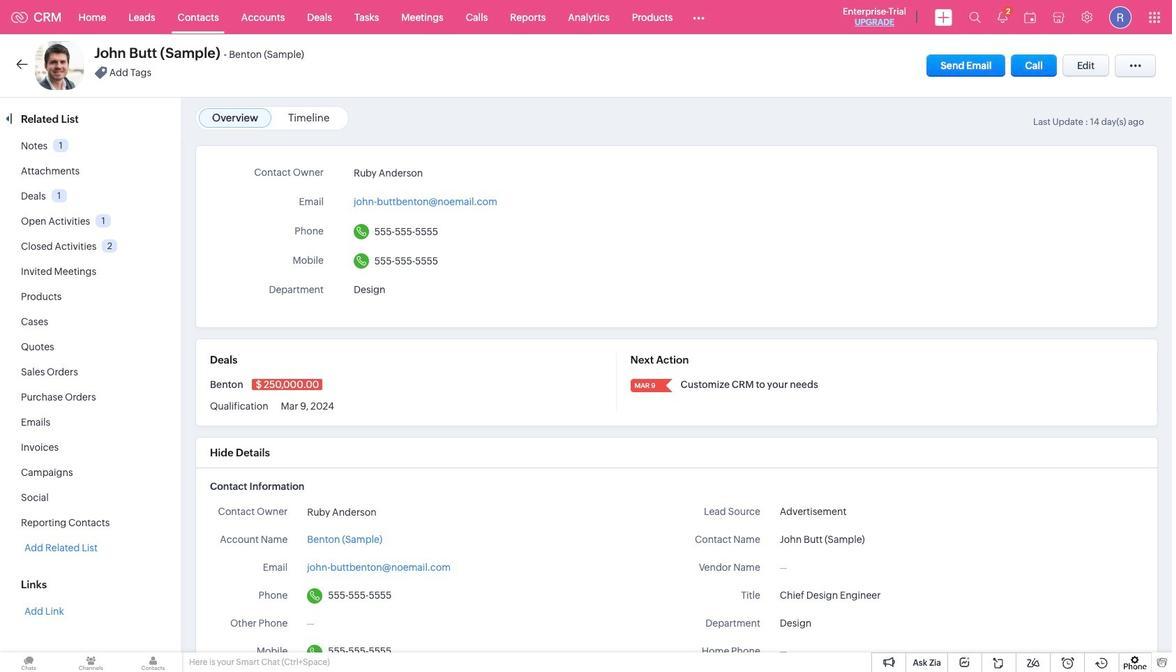 Task type: vqa. For each thing, say whether or not it's contained in the screenshot.
logo
yes



Task type: locate. For each thing, give the bounding box(es) containing it.
logo image
[[11, 12, 28, 23]]

profile image
[[1110, 6, 1132, 28]]

search element
[[961, 0, 990, 34]]

create menu element
[[927, 0, 961, 34]]

contacts image
[[125, 653, 182, 672]]

calendar image
[[1025, 12, 1037, 23]]

create menu image
[[936, 9, 953, 25]]

Other Modules field
[[684, 6, 714, 28]]

search image
[[970, 11, 982, 23]]

channels image
[[62, 653, 120, 672]]



Task type: describe. For each thing, give the bounding box(es) containing it.
signals element
[[990, 0, 1017, 34]]

chats image
[[0, 653, 57, 672]]

profile element
[[1102, 0, 1141, 34]]



